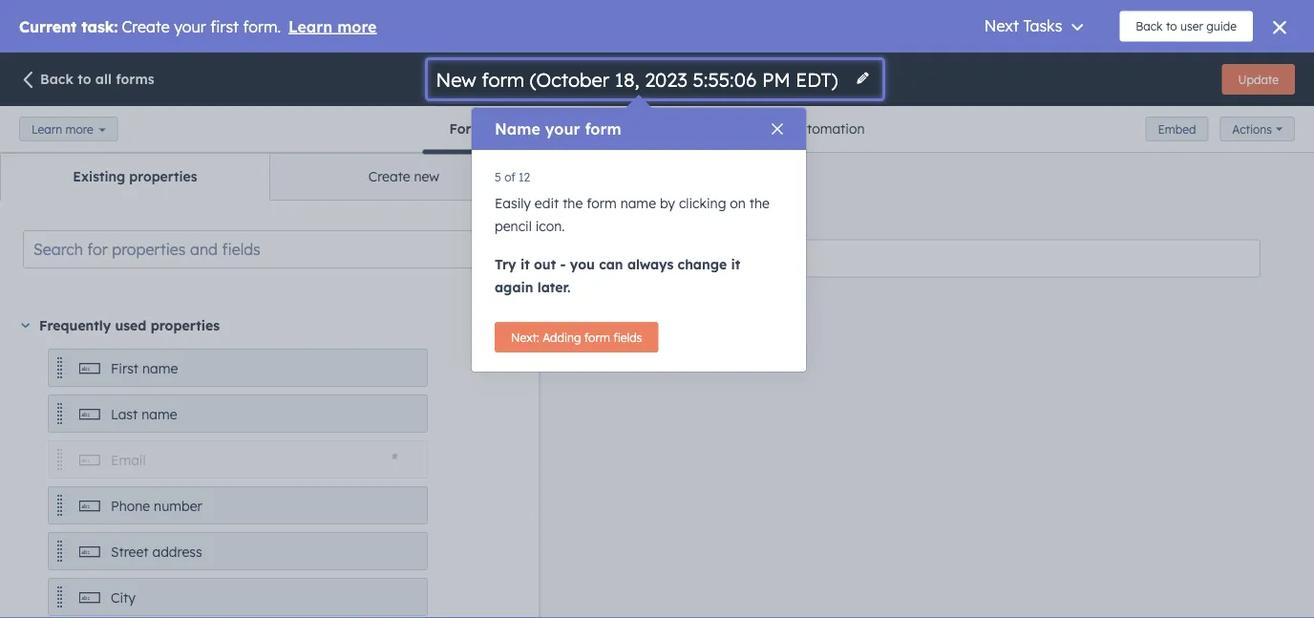 Task type: describe. For each thing, give the bounding box(es) containing it.
2 the from the left
[[750, 195, 770, 212]]

close image
[[772, 123, 784, 135]]

form
[[450, 120, 484, 137]]

automation button
[[764, 106, 892, 152]]

you
[[570, 256, 595, 273]]

name your form
[[495, 119, 622, 139]]

properties inside button
[[129, 168, 197, 185]]

actions
[[1233, 122, 1273, 136]]

update
[[1239, 72, 1280, 86]]

address
[[152, 544, 202, 560]]

frequently used properties button
[[21, 314, 516, 337]]

city
[[111, 590, 136, 606]]

easily
[[495, 195, 531, 212]]

back to all forms link
[[19, 70, 154, 91]]

create new button
[[269, 154, 538, 200]]

more
[[65, 122, 93, 136]]

clicking
[[679, 195, 727, 212]]

frequently
[[39, 317, 111, 334]]

learn
[[32, 122, 62, 136]]

all
[[95, 71, 112, 87]]

first name
[[111, 360, 178, 377]]

none field inside page section element
[[434, 66, 844, 92]]

5 of 12
[[495, 170, 531, 184]]

try
[[495, 256, 517, 273]]

last
[[111, 406, 138, 423]]

existing
[[73, 168, 125, 185]]

easily edit the form name by clicking on the pencil icon.
[[495, 195, 770, 235]]

options button
[[511, 106, 614, 152]]

learn more button
[[19, 117, 118, 141]]

existing properties button
[[1, 154, 269, 200]]

of
[[505, 170, 516, 184]]

existing properties
[[73, 168, 197, 185]]

caret image
[[21, 323, 30, 328]]

can
[[599, 256, 624, 273]]

1 the from the left
[[563, 195, 583, 212]]

create new
[[369, 168, 440, 185]]

fields
[[614, 330, 642, 344]]

new
[[414, 168, 440, 185]]

style & preview button
[[614, 106, 764, 152]]

properties inside dropdown button
[[151, 317, 220, 334]]

forms
[[116, 71, 154, 87]]

&
[[675, 120, 685, 137]]

next:
[[511, 330, 540, 344]]

name for last name
[[142, 406, 177, 423]]

back to all forms
[[40, 71, 154, 87]]

phone number
[[111, 498, 202, 515]]



Task type: vqa. For each thing, say whether or not it's contained in the screenshot.
edit columns
no



Task type: locate. For each thing, give the bounding box(es) containing it.
properties right used on the bottom
[[151, 317, 220, 334]]

0 horizontal spatial it
[[521, 256, 530, 273]]

street address
[[111, 544, 202, 560]]

it right change
[[731, 256, 741, 273]]

out
[[534, 256, 556, 273]]

your
[[545, 119, 581, 139]]

form for adding
[[585, 330, 610, 344]]

actions button
[[1221, 117, 1296, 142]]

icon.
[[536, 218, 565, 235]]

adding
[[543, 330, 581, 344]]

1 horizontal spatial the
[[750, 195, 770, 212]]

embed
[[1159, 122, 1197, 136]]

style
[[641, 120, 671, 137]]

frequently used properties
[[39, 317, 220, 334]]

it right try
[[521, 256, 530, 273]]

embed button
[[1146, 117, 1209, 141]]

update button
[[1223, 64, 1296, 95]]

name right last
[[142, 406, 177, 423]]

edit
[[535, 195, 559, 212]]

style & preview
[[641, 120, 737, 137]]

name inside easily edit the form name by clicking on the pencil icon.
[[621, 195, 657, 212]]

street
[[111, 544, 149, 560]]

5
[[495, 170, 502, 184]]

properties right existing at the top left
[[129, 168, 197, 185]]

used
[[115, 317, 147, 334]]

learn more
[[32, 122, 93, 136]]

1 it from the left
[[521, 256, 530, 273]]

form for your
[[585, 119, 622, 139]]

search properties search field
[[23, 230, 516, 269]]

None field
[[434, 66, 844, 92]]

1 horizontal spatial it
[[731, 256, 741, 273]]

next: adding form fields button
[[495, 322, 659, 353]]

12
[[519, 170, 531, 184]]

first
[[111, 360, 139, 377]]

2 vertical spatial name
[[142, 406, 177, 423]]

name left by
[[621, 195, 657, 212]]

it
[[521, 256, 530, 273], [731, 256, 741, 273]]

number
[[154, 498, 202, 515]]

2 it from the left
[[731, 256, 741, 273]]

again
[[495, 279, 534, 296]]

change
[[678, 256, 727, 273]]

the right on
[[750, 195, 770, 212]]

1 vertical spatial form
[[587, 195, 617, 212]]

name
[[495, 119, 541, 139]]

2 vertical spatial form
[[585, 330, 610, 344]]

form
[[585, 119, 622, 139], [587, 195, 617, 212], [585, 330, 610, 344]]

form inside "button"
[[585, 330, 610, 344]]

form left fields
[[585, 330, 610, 344]]

next: adding form fields
[[511, 330, 642, 344]]

preview
[[689, 120, 737, 137]]

navigation
[[423, 106, 892, 153], [0, 153, 539, 201]]

automation
[[791, 120, 865, 137]]

name
[[621, 195, 657, 212], [142, 360, 178, 377], [142, 406, 177, 423]]

always
[[628, 256, 674, 273]]

navigation containing existing properties
[[0, 153, 539, 201]]

properties
[[129, 168, 197, 185], [151, 317, 220, 334]]

last name
[[111, 406, 177, 423]]

0 vertical spatial form
[[585, 119, 622, 139]]

create
[[369, 168, 411, 185]]

try it out - you can always change it again later.
[[495, 256, 741, 296]]

0 horizontal spatial the
[[563, 195, 583, 212]]

the right the edit
[[563, 195, 583, 212]]

the
[[563, 195, 583, 212], [750, 195, 770, 212]]

phone
[[111, 498, 150, 515]]

form right your
[[585, 119, 622, 139]]

1 vertical spatial name
[[142, 360, 178, 377]]

back
[[40, 71, 73, 87]]

0 vertical spatial properties
[[129, 168, 197, 185]]

form inside easily edit the form name by clicking on the pencil icon.
[[587, 195, 617, 212]]

navigation containing form
[[423, 106, 892, 153]]

later.
[[538, 279, 571, 296]]

0 vertical spatial name
[[621, 195, 657, 212]]

-
[[560, 256, 566, 273]]

page section element
[[0, 53, 1315, 153]]

navigation inside page section element
[[423, 106, 892, 153]]

pencil
[[495, 218, 532, 235]]

form button
[[423, 106, 511, 152]]

by
[[660, 195, 676, 212]]

name for first name
[[142, 360, 178, 377]]

to
[[78, 71, 91, 87]]

form right the edit
[[587, 195, 617, 212]]

on
[[730, 195, 746, 212]]

options
[[538, 120, 587, 137]]

name right the first
[[142, 360, 178, 377]]

1 vertical spatial properties
[[151, 317, 220, 334]]



